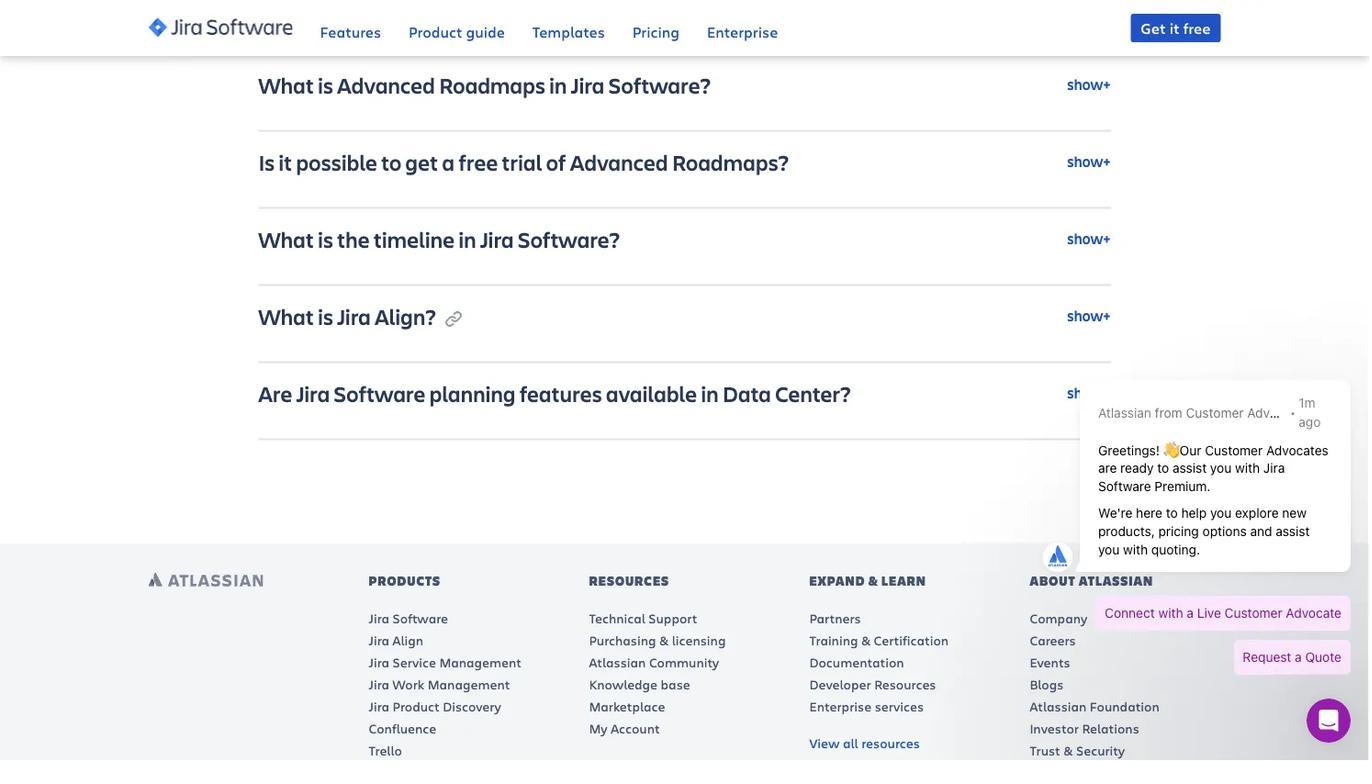 Task type: locate. For each thing, give the bounding box(es) containing it.
planning
[[430, 379, 516, 408]]

4 show+ from the top
[[1068, 307, 1111, 326]]

& down support
[[660, 632, 669, 649]]

company link
[[1030, 610, 1088, 627]]

software up align on the bottom of page
[[393, 610, 448, 627]]

1 horizontal spatial it
[[1170, 18, 1181, 38]]

3 is from the top
[[318, 302, 334, 331]]

what is advanced roadmaps in jira software?
[[259, 70, 711, 99]]

in down templates
[[550, 70, 567, 99]]

free right a
[[459, 147, 498, 176]]

center?
[[776, 379, 852, 408]]

enterprise right pricing
[[707, 21, 778, 41]]

1 vertical spatial software
[[393, 610, 448, 627]]

jira
[[571, 70, 605, 99], [481, 225, 514, 253], [337, 302, 371, 331], [296, 379, 330, 408], [369, 610, 390, 627], [369, 632, 390, 649], [369, 654, 390, 672], [369, 676, 390, 694], [369, 698, 390, 716]]

0 horizontal spatial resources
[[589, 572, 670, 589]]

timeline
[[374, 225, 455, 253]]

product down work
[[393, 698, 440, 716]]

0 vertical spatial is
[[318, 70, 334, 99]]

1 horizontal spatial advanced
[[571, 147, 669, 176]]

templates link
[[533, 0, 605, 55]]

1 vertical spatial what
[[259, 225, 314, 253]]

partners
[[810, 610, 862, 627]]

2 vertical spatial in
[[701, 379, 719, 408]]

is
[[259, 147, 275, 176]]

2 vertical spatial is
[[318, 302, 334, 331]]

careers link
[[1030, 632, 1077, 649]]

get it free
[[1142, 18, 1211, 38]]

jira software link
[[369, 610, 448, 627]]

resources
[[589, 572, 670, 589], [875, 676, 937, 694]]

in left data
[[701, 379, 719, 408]]

0 horizontal spatial in
[[459, 225, 477, 253]]

jira up jira align link
[[369, 610, 390, 627]]

1 vertical spatial in
[[459, 225, 477, 253]]

1 vertical spatial is
[[318, 225, 334, 253]]

what is jira align?
[[259, 302, 440, 331]]

in for roadmaps
[[550, 70, 567, 99]]

what left the
[[259, 225, 314, 253]]

in
[[550, 70, 567, 99], [459, 225, 477, 253], [701, 379, 719, 408]]

are jira software planning features available in data center?
[[259, 379, 852, 408]]

jira work management link
[[369, 676, 510, 694]]

atlassian inside company careers events blogs atlassian foundation investor relations trust & security
[[1030, 698, 1087, 716]]

0 vertical spatial advanced
[[337, 70, 435, 99]]

software down align?
[[334, 379, 426, 408]]

events link
[[1030, 654, 1071, 672]]

the
[[337, 225, 370, 253]]

security
[[1077, 742, 1126, 760]]

get
[[1142, 18, 1167, 38]]

show+
[[1068, 75, 1111, 94], [1068, 152, 1111, 172], [1068, 229, 1111, 249], [1068, 307, 1111, 326], [1068, 384, 1111, 403]]

software?
[[609, 70, 711, 99], [518, 225, 621, 253]]

0 vertical spatial in
[[550, 70, 567, 99]]

0 horizontal spatial free
[[459, 147, 498, 176]]

software? down the of
[[518, 225, 621, 253]]

1 vertical spatial enterprise
[[810, 698, 872, 716]]

management
[[440, 654, 522, 672], [428, 676, 510, 694]]

jira software jira align jira service management jira work management jira product discovery confluence trello
[[369, 610, 522, 760]]

1 vertical spatial it
[[279, 147, 293, 176]]

1 what from the top
[[259, 70, 314, 99]]

show+ for what is the timeline in jira software?
[[1068, 229, 1111, 249]]

is
[[318, 70, 334, 99], [318, 225, 334, 253], [318, 302, 334, 331]]

software? down pricing
[[609, 70, 711, 99]]

about
[[1030, 572, 1076, 589]]

& right trust
[[1064, 742, 1074, 760]]

confluence link
[[369, 720, 437, 738]]

show+ for is it possible to get a free trial of advanced roadmaps?
[[1068, 152, 1111, 172]]

get it free link
[[1131, 14, 1222, 42]]

pricing
[[633, 21, 680, 41]]

my account link
[[589, 720, 660, 738]]

developer
[[810, 676, 872, 694]]

it inside get it free link
[[1170, 18, 1181, 38]]

enterprise inside partners training & certification documentation developer resources enterprise services
[[810, 698, 872, 716]]

1 horizontal spatial enterprise
[[810, 698, 872, 716]]

community
[[650, 654, 720, 672]]

1 is from the top
[[318, 70, 334, 99]]

& inside technical support purchasing & licensing atlassian community knowledge base marketplace my account
[[660, 632, 669, 649]]

5 show+ from the top
[[1068, 384, 1111, 403]]

it right "get"
[[1170, 18, 1181, 38]]

& up documentation link
[[862, 632, 871, 649]]

0 vertical spatial what
[[259, 70, 314, 99]]

& inside partners training & certification documentation developer resources enterprise services
[[862, 632, 871, 649]]

a
[[442, 147, 455, 176]]

resources inside partners training & certification documentation developer resources enterprise services
[[875, 676, 937, 694]]

enterprise link
[[707, 0, 778, 55]]

advanced down features
[[337, 70, 435, 99]]

enterprise services link
[[810, 698, 924, 716]]

2 is from the top
[[318, 225, 334, 253]]

&
[[869, 572, 879, 589], [660, 632, 669, 649], [862, 632, 871, 649], [1064, 742, 1074, 760]]

2 show+ from the top
[[1068, 152, 1111, 172]]

is down features
[[318, 70, 334, 99]]

available
[[606, 379, 698, 408]]

1 vertical spatial software?
[[518, 225, 621, 253]]

0 horizontal spatial enterprise
[[707, 21, 778, 41]]

jira align link
[[369, 632, 424, 649]]

features link
[[320, 0, 381, 55]]

2 vertical spatial atlassian
[[1030, 698, 1087, 716]]

what
[[259, 70, 314, 99], [259, 225, 314, 253], [259, 302, 314, 331]]

is left align?
[[318, 302, 334, 331]]

0 vertical spatial enterprise
[[707, 21, 778, 41]]

it for is
[[279, 147, 293, 176]]

0 horizontal spatial it
[[279, 147, 293, 176]]

of
[[546, 147, 567, 176]]

is for the
[[318, 225, 334, 253]]

trust & security link
[[1030, 742, 1126, 760]]

documentation
[[810, 654, 905, 672]]

1 vertical spatial product
[[393, 698, 440, 716]]

atlassian foundation link
[[1030, 698, 1160, 716]]

free
[[1184, 18, 1211, 38], [459, 147, 498, 176]]

resources up services
[[875, 676, 937, 694]]

0 vertical spatial management
[[440, 654, 522, 672]]

1 horizontal spatial resources
[[875, 676, 937, 694]]

1 vertical spatial atlassian
[[589, 654, 646, 672]]

product left guide
[[409, 21, 463, 41]]

to
[[382, 147, 402, 176]]

atlassian right about
[[1080, 572, 1154, 589]]

jira left work
[[369, 676, 390, 694]]

3 show+ from the top
[[1068, 229, 1111, 249]]

0 vertical spatial software
[[334, 379, 426, 408]]

align?
[[375, 302, 436, 331]]

jira down trial
[[481, 225, 514, 253]]

marketplace link
[[589, 698, 666, 716]]

0 vertical spatial it
[[1170, 18, 1181, 38]]

resources up technical
[[589, 572, 670, 589]]

in right timeline
[[459, 225, 477, 253]]

advanced
[[337, 70, 435, 99], [571, 147, 669, 176]]

jira right are
[[296, 379, 330, 408]]

work
[[393, 676, 425, 694]]

& left learn
[[869, 572, 879, 589]]

free right "get"
[[1184, 18, 1211, 38]]

jira service management link
[[369, 654, 522, 672]]

1 show+ from the top
[[1068, 75, 1111, 94]]

what up are
[[259, 302, 314, 331]]

relations
[[1083, 720, 1140, 738]]

0 vertical spatial software?
[[609, 70, 711, 99]]

atlassian inside technical support purchasing & licensing atlassian community knowledge base marketplace my account
[[589, 654, 646, 672]]

it for get
[[1170, 18, 1181, 38]]

show+ for what is jira align?
[[1068, 307, 1111, 326]]

investor
[[1030, 720, 1080, 738]]

templates
[[533, 21, 605, 41]]

trello
[[369, 742, 402, 760]]

is left the
[[318, 225, 334, 253]]

enterprise
[[707, 21, 778, 41], [810, 698, 872, 716]]

it right is on the top left of page
[[279, 147, 293, 176]]

product
[[409, 21, 463, 41], [393, 698, 440, 716]]

atlassian
[[1080, 572, 1154, 589], [589, 654, 646, 672], [1030, 698, 1087, 716]]

is for advanced
[[318, 70, 334, 99]]

1 vertical spatial free
[[459, 147, 498, 176]]

0 vertical spatial free
[[1184, 18, 1211, 38]]

what up is on the top left of page
[[259, 70, 314, 99]]

blogs link
[[1030, 676, 1064, 694]]

service
[[393, 654, 436, 672]]

enterprise down the developer
[[810, 698, 872, 716]]

about atlassian
[[1030, 572, 1154, 589]]

atlassian down purchasing
[[589, 654, 646, 672]]

1 horizontal spatial in
[[550, 70, 567, 99]]

2 vertical spatial what
[[259, 302, 314, 331]]

software
[[334, 379, 426, 408], [393, 610, 448, 627]]

1 vertical spatial resources
[[875, 676, 937, 694]]

dialog
[[1030, 359, 1361, 694], [1308, 699, 1352, 743]]

advanced right the of
[[571, 147, 669, 176]]

software inside jira software jira align jira service management jira work management jira product discovery confluence trello
[[393, 610, 448, 627]]

align
[[393, 632, 424, 649]]

2 what from the top
[[259, 225, 314, 253]]

0 vertical spatial resources
[[589, 572, 670, 589]]

2 horizontal spatial in
[[701, 379, 719, 408]]

3 what from the top
[[259, 302, 314, 331]]

atlassian up investor at right bottom
[[1030, 698, 1087, 716]]

certification
[[874, 632, 949, 649]]

features
[[320, 21, 381, 41]]

1 vertical spatial advanced
[[571, 147, 669, 176]]

possible
[[296, 147, 378, 176]]

is it possible to get a free trial of advanced roadmaps?
[[259, 147, 794, 176]]



Task type: vqa. For each thing, say whether or not it's contained in the screenshot.
master
no



Task type: describe. For each thing, give the bounding box(es) containing it.
partners link
[[810, 610, 862, 627]]

data
[[723, 379, 772, 408]]

documentation link
[[810, 654, 905, 672]]

marketplace
[[589, 698, 666, 716]]

view all resources link
[[810, 735, 921, 752]]

roadmaps
[[439, 70, 546, 99]]

1 vertical spatial management
[[428, 676, 510, 694]]

1 horizontal spatial free
[[1184, 18, 1211, 38]]

trello link
[[369, 742, 402, 760]]

jira down jira align link
[[369, 654, 390, 672]]

what is the timeline in jira software?
[[259, 225, 621, 253]]

is for jira
[[318, 302, 334, 331]]

blogs
[[1030, 676, 1064, 694]]

developer resources link
[[810, 676, 937, 694]]

in for timeline
[[459, 225, 477, 253]]

training
[[810, 632, 859, 649]]

technical support purchasing & licensing atlassian community knowledge base marketplace my account
[[589, 610, 726, 738]]

company
[[1030, 610, 1088, 627]]

product guide
[[409, 21, 505, 41]]

my
[[589, 720, 608, 738]]

expand
[[810, 572, 866, 589]]

technical
[[589, 610, 646, 627]]

training & certification link
[[810, 632, 949, 649]]

0 vertical spatial atlassian
[[1080, 572, 1154, 589]]

product inside jira software jira align jira service management jira work management jira product discovery confluence trello
[[393, 698, 440, 716]]

show+ for are jira software planning features available in data center?
[[1068, 384, 1111, 403]]

jira product discovery link
[[369, 698, 501, 716]]

support
[[649, 610, 698, 627]]

technical support link
[[589, 610, 698, 627]]

show+ for what is advanced roadmaps in jira software?
[[1068, 75, 1111, 94]]

pricing link
[[633, 0, 680, 55]]

software? for what is advanced roadmaps in jira software?
[[609, 70, 711, 99]]

jira left align?
[[337, 302, 371, 331]]

guide
[[466, 21, 505, 41]]

company careers events blogs atlassian foundation investor relations trust & security
[[1030, 610, 1160, 760]]

events
[[1030, 654, 1071, 672]]

software? for what is the timeline in jira software?
[[518, 225, 621, 253]]

0 vertical spatial dialog
[[1030, 359, 1361, 694]]

& inside company careers events blogs atlassian foundation investor relations trust & security
[[1064, 742, 1074, 760]]

get
[[406, 147, 438, 176]]

what for what is the timeline in jira software?
[[259, 225, 314, 253]]

all
[[843, 735, 859, 752]]

learn
[[882, 572, 927, 589]]

roadmaps?
[[673, 147, 790, 176]]

view
[[810, 735, 840, 752]]

account
[[611, 720, 660, 738]]

jira left align on the bottom of page
[[369, 632, 390, 649]]

0 horizontal spatial advanced
[[337, 70, 435, 99]]

expand & learn
[[810, 572, 927, 589]]

0 vertical spatial product
[[409, 21, 463, 41]]

jira down templates
[[571, 70, 605, 99]]

purchasing & licensing link
[[589, 632, 726, 649]]

knowledge
[[589, 676, 658, 694]]

base
[[661, 676, 691, 694]]

view all resources
[[810, 735, 921, 752]]

partners training & certification documentation developer resources enterprise services
[[810, 610, 949, 716]]

confluence
[[369, 720, 437, 738]]

are
[[259, 379, 293, 408]]

what for what is jira align?
[[259, 302, 314, 331]]

jira up the confluence
[[369, 698, 390, 716]]

atlassian community link
[[589, 654, 720, 672]]

resources
[[862, 735, 921, 752]]

what for what is advanced roadmaps in jira software?
[[259, 70, 314, 99]]

careers
[[1030, 632, 1077, 649]]

investor relations link
[[1030, 720, 1140, 738]]

trust
[[1030, 742, 1061, 760]]

services
[[875, 698, 924, 716]]

products
[[369, 572, 441, 589]]

product guide link
[[409, 0, 505, 55]]

features
[[520, 379, 603, 408]]

discovery
[[443, 698, 501, 716]]

purchasing
[[589, 632, 657, 649]]

knowledge base link
[[589, 676, 691, 694]]

foundation
[[1091, 698, 1160, 716]]

1 vertical spatial dialog
[[1308, 699, 1352, 743]]



